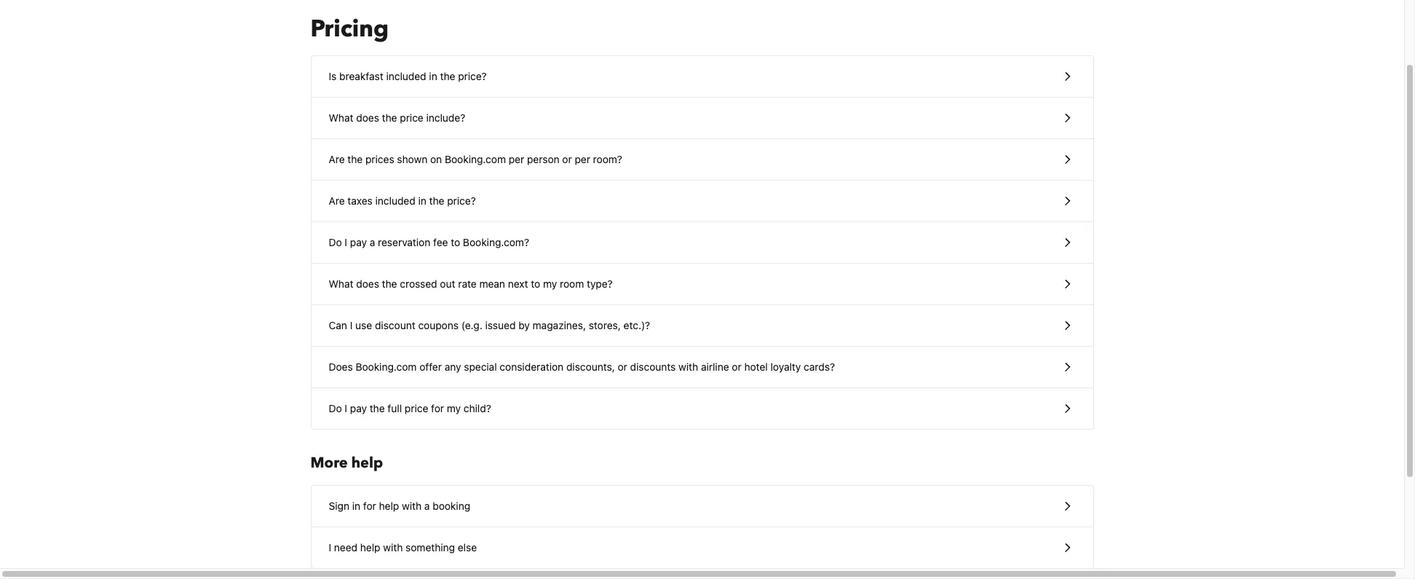 Task type: vqa. For each thing, say whether or not it's contained in the screenshot.
included to the bottom
yes



Task type: describe. For each thing, give the bounding box(es) containing it.
booking
[[433, 500, 471, 512]]

the inside button
[[348, 153, 363, 165]]

stores,
[[589, 319, 621, 331]]

to inside what does the crossed out rate mean next to my room type? button
[[531, 278, 541, 290]]

1 horizontal spatial or
[[618, 361, 628, 373]]

by
[[519, 319, 530, 331]]

are the prices shown on booking.com per person or per room? button
[[311, 139, 1094, 181]]

i for do i pay a reservation fee to booking.com?
[[345, 236, 347, 248]]

type?
[[587, 278, 613, 290]]

else
[[458, 541, 477, 554]]

something
[[406, 541, 455, 554]]

do i pay the full price for my child?
[[329, 402, 491, 414]]

are for are the prices shown on booking.com per person or per room?
[[329, 153, 345, 165]]

what does the crossed out rate mean next to my room type? button
[[311, 264, 1094, 305]]

sign
[[329, 500, 350, 512]]

special
[[464, 361, 497, 373]]

a inside button
[[370, 236, 375, 248]]

out
[[440, 278, 456, 290]]

what for what does the crossed out rate mean next to my room type?
[[329, 278, 354, 290]]

i for can i use discount coupons (e.g. issued by magazines, stores, etc.)?
[[350, 319, 353, 331]]

do for do i pay the full price for my child?
[[329, 402, 342, 414]]

price inside button
[[400, 111, 424, 124]]

are the prices shown on booking.com per person or per room?
[[329, 153, 623, 165]]

0 vertical spatial help
[[352, 453, 383, 473]]

cards?
[[804, 361, 835, 373]]

do for do i pay a reservation fee to booking.com?
[[329, 236, 342, 248]]

for inside 'link'
[[363, 500, 376, 512]]

discounts,
[[567, 361, 615, 373]]

is breakfast included in the price? button
[[311, 56, 1094, 98]]

i left 'need'
[[329, 541, 331, 554]]

does for price
[[356, 111, 379, 124]]

more
[[311, 453, 348, 473]]

the inside 'button'
[[440, 70, 456, 82]]

are taxes included in the price? button
[[311, 181, 1094, 222]]

help inside 'link'
[[379, 500, 399, 512]]

or inside button
[[563, 153, 572, 165]]

booking.com inside button
[[356, 361, 417, 373]]

are for are taxes included in the price?
[[329, 194, 345, 207]]

do i pay a reservation fee to booking.com?
[[329, 236, 530, 248]]

what does the price include?
[[329, 111, 466, 124]]

included for taxes
[[376, 194, 416, 207]]

next
[[508, 278, 528, 290]]

what does the price include? button
[[311, 98, 1094, 139]]

rate
[[458, 278, 477, 290]]

loyalty
[[771, 361, 801, 373]]

the left full
[[370, 402, 385, 414]]

pay for the
[[350, 402, 367, 414]]

shown
[[397, 153, 428, 165]]

1 vertical spatial my
[[447, 402, 461, 414]]

room?
[[593, 153, 623, 165]]

prices
[[366, 153, 395, 165]]

hotel
[[745, 361, 768, 373]]

price? for are taxes included in the price?
[[447, 194, 476, 207]]

room
[[560, 278, 584, 290]]

do i pay a reservation fee to booking.com? button
[[311, 222, 1094, 264]]

2 vertical spatial with
[[383, 541, 403, 554]]

breakfast
[[339, 70, 384, 82]]

the left the crossed
[[382, 278, 397, 290]]

can i use discount coupons (e.g. issued by magazines, stores, etc.)? button
[[311, 305, 1094, 347]]

does for crossed
[[356, 278, 379, 290]]

1 horizontal spatial my
[[543, 278, 557, 290]]

magazines,
[[533, 319, 586, 331]]

child?
[[464, 402, 491, 414]]

i need help with something else
[[329, 541, 477, 554]]

booking.com?
[[463, 236, 530, 248]]



Task type: locate. For each thing, give the bounding box(es) containing it.
0 vertical spatial do
[[329, 236, 342, 248]]

help inside button
[[360, 541, 381, 554]]

does inside what does the crossed out rate mean next to my room type? button
[[356, 278, 379, 290]]

1 horizontal spatial for
[[431, 402, 444, 414]]

i for do i pay the full price for my child?
[[345, 402, 347, 414]]

help right 'need'
[[360, 541, 381, 554]]

1 do from the top
[[329, 236, 342, 248]]

help up i need help with something else
[[379, 500, 399, 512]]

are taxes included in the price?
[[329, 194, 476, 207]]

1 does from the top
[[356, 111, 379, 124]]

1 vertical spatial for
[[363, 500, 376, 512]]

included inside 'button'
[[386, 70, 427, 82]]

1 horizontal spatial to
[[531, 278, 541, 290]]

does
[[329, 361, 353, 373]]

i down does
[[345, 402, 347, 414]]

0 vertical spatial a
[[370, 236, 375, 248]]

is
[[329, 70, 337, 82]]

1 are from the top
[[329, 153, 345, 165]]

does booking.com offer any special consideration discounts, or discounts with airline or hotel loyalty cards?
[[329, 361, 835, 373]]

1 vertical spatial what
[[329, 278, 354, 290]]

for inside button
[[431, 402, 444, 414]]

pricing
[[311, 13, 389, 45]]

what inside button
[[329, 278, 354, 290]]

in inside 'link'
[[352, 500, 361, 512]]

to right "fee"
[[451, 236, 460, 248]]

do left the reservation
[[329, 236, 342, 248]]

0 vertical spatial my
[[543, 278, 557, 290]]

reservation
[[378, 236, 431, 248]]

price? inside 'button'
[[458, 70, 487, 82]]

crossed
[[400, 278, 437, 290]]

0 horizontal spatial to
[[451, 236, 460, 248]]

0 horizontal spatial for
[[363, 500, 376, 512]]

0 horizontal spatial per
[[509, 153, 525, 165]]

included for breakfast
[[386, 70, 427, 82]]

1 vertical spatial to
[[531, 278, 541, 290]]

0 horizontal spatial or
[[563, 153, 572, 165]]

to
[[451, 236, 460, 248], [531, 278, 541, 290]]

1 per from the left
[[509, 153, 525, 165]]

taxes
[[348, 194, 373, 207]]

my left room
[[543, 278, 557, 290]]

price? for is breakfast included in the price?
[[458, 70, 487, 82]]

the inside button
[[382, 111, 397, 124]]

sign in for help with a booking link
[[311, 486, 1094, 527]]

pay down taxes
[[350, 236, 367, 248]]

issued
[[486, 319, 516, 331]]

0 vertical spatial price?
[[458, 70, 487, 82]]

price inside button
[[405, 402, 429, 414]]

does
[[356, 111, 379, 124], [356, 278, 379, 290]]

the inside "button"
[[429, 194, 445, 207]]

2 do from the top
[[329, 402, 342, 414]]

pay left full
[[350, 402, 367, 414]]

0 vertical spatial booking.com
[[445, 153, 506, 165]]

with left airline
[[679, 361, 699, 373]]

do i pay the full price for my child? button
[[311, 388, 1094, 429]]

with
[[679, 361, 699, 373], [402, 500, 422, 512], [383, 541, 403, 554]]

1 vertical spatial booking.com
[[356, 361, 417, 373]]

include?
[[426, 111, 466, 124]]

do down does
[[329, 402, 342, 414]]

included right taxes
[[376, 194, 416, 207]]

can
[[329, 319, 347, 331]]

2 per from the left
[[575, 153, 591, 165]]

what for what does the price include?
[[329, 111, 354, 124]]

0 vertical spatial with
[[679, 361, 699, 373]]

booking.com inside button
[[445, 153, 506, 165]]

does inside what does the price include? button
[[356, 111, 379, 124]]

2 vertical spatial in
[[352, 500, 361, 512]]

in inside "button"
[[418, 194, 427, 207]]

are inside "button"
[[329, 194, 345, 207]]

price?
[[458, 70, 487, 82], [447, 194, 476, 207]]

the down on
[[429, 194, 445, 207]]

0 vertical spatial in
[[429, 70, 438, 82]]

in for breakfast
[[429, 70, 438, 82]]

i
[[345, 236, 347, 248], [350, 319, 353, 331], [345, 402, 347, 414], [329, 541, 331, 554]]

mean
[[480, 278, 505, 290]]

1 vertical spatial help
[[379, 500, 399, 512]]

coupons
[[418, 319, 459, 331]]

1 vertical spatial with
[[402, 500, 422, 512]]

1 horizontal spatial per
[[575, 153, 591, 165]]

a
[[370, 236, 375, 248], [425, 500, 430, 512]]

are left prices
[[329, 153, 345, 165]]

the left prices
[[348, 153, 363, 165]]

2 are from the top
[[329, 194, 345, 207]]

with inside 'link'
[[402, 500, 422, 512]]

does up use
[[356, 278, 379, 290]]

2 vertical spatial help
[[360, 541, 381, 554]]

discounts
[[630, 361, 676, 373]]

to right next
[[531, 278, 541, 290]]

fee
[[433, 236, 448, 248]]

0 horizontal spatial booking.com
[[356, 361, 417, 373]]

price? up include?
[[458, 70, 487, 82]]

1 vertical spatial included
[[376, 194, 416, 207]]

price left include?
[[400, 111, 424, 124]]

booking.com up full
[[356, 361, 417, 373]]

0 vertical spatial are
[[329, 153, 345, 165]]

what down is
[[329, 111, 354, 124]]

1 vertical spatial a
[[425, 500, 430, 512]]

in up the do i pay a reservation fee to booking.com?
[[418, 194, 427, 207]]

i need help with something else button
[[311, 527, 1094, 568]]

pay
[[350, 236, 367, 248], [350, 402, 367, 414]]

use
[[356, 319, 372, 331]]

with left booking
[[402, 500, 422, 512]]

is breakfast included in the price?
[[329, 70, 487, 82]]

per
[[509, 153, 525, 165], [575, 153, 591, 165]]

1 vertical spatial price
[[405, 402, 429, 414]]

in right sign
[[352, 500, 361, 512]]

per left room?
[[575, 153, 591, 165]]

included up what does the price include?
[[386, 70, 427, 82]]

for left child?
[[431, 402, 444, 414]]

or left discounts
[[618, 361, 628, 373]]

price right full
[[405, 402, 429, 414]]

a left the reservation
[[370, 236, 375, 248]]

booking.com right on
[[445, 153, 506, 165]]

to inside do i pay a reservation fee to booking.com? button
[[451, 236, 460, 248]]

person
[[527, 153, 560, 165]]

my
[[543, 278, 557, 290], [447, 402, 461, 414]]

1 what from the top
[[329, 111, 354, 124]]

0 horizontal spatial my
[[447, 402, 461, 414]]

price? down are the prices shown on booking.com per person or per room?
[[447, 194, 476, 207]]

airline
[[701, 361, 730, 373]]

more help
[[311, 453, 383, 473]]

can i use discount coupons (e.g. issued by magazines, stores, etc.)?
[[329, 319, 651, 331]]

1 vertical spatial do
[[329, 402, 342, 414]]

(e.g.
[[462, 319, 483, 331]]

2 does from the top
[[356, 278, 379, 290]]

pay for a
[[350, 236, 367, 248]]

i left use
[[350, 319, 353, 331]]

1 pay from the top
[[350, 236, 367, 248]]

or left hotel
[[732, 361, 742, 373]]

help
[[352, 453, 383, 473], [379, 500, 399, 512], [360, 541, 381, 554]]

a left booking
[[425, 500, 430, 512]]

i left the reservation
[[345, 236, 347, 248]]

2 horizontal spatial or
[[732, 361, 742, 373]]

what
[[329, 111, 354, 124], [329, 278, 354, 290]]

included
[[386, 70, 427, 82], [376, 194, 416, 207]]

with left 'something'
[[383, 541, 403, 554]]

full
[[388, 402, 402, 414]]

price
[[400, 111, 424, 124], [405, 402, 429, 414]]

1 vertical spatial pay
[[350, 402, 367, 414]]

or
[[563, 153, 572, 165], [618, 361, 628, 373], [732, 361, 742, 373]]

0 vertical spatial does
[[356, 111, 379, 124]]

on
[[430, 153, 442, 165]]

1 horizontal spatial a
[[425, 500, 430, 512]]

sign in for help with a booking
[[329, 500, 471, 512]]

0 vertical spatial what
[[329, 111, 354, 124]]

in for taxes
[[418, 194, 427, 207]]

etc.)?
[[624, 319, 651, 331]]

does down breakfast
[[356, 111, 379, 124]]

the up include?
[[440, 70, 456, 82]]

for right sign
[[363, 500, 376, 512]]

or right person
[[563, 153, 572, 165]]

are
[[329, 153, 345, 165], [329, 194, 345, 207]]

1 horizontal spatial booking.com
[[445, 153, 506, 165]]

1 vertical spatial are
[[329, 194, 345, 207]]

included inside "button"
[[376, 194, 416, 207]]

0 horizontal spatial a
[[370, 236, 375, 248]]

1 vertical spatial does
[[356, 278, 379, 290]]

2 pay from the top
[[350, 402, 367, 414]]

help right more in the left of the page
[[352, 453, 383, 473]]

price? inside "button"
[[447, 194, 476, 207]]

what does the crossed out rate mean next to my room type?
[[329, 278, 613, 290]]

are left taxes
[[329, 194, 345, 207]]

a inside 'link'
[[425, 500, 430, 512]]

0 vertical spatial pay
[[350, 236, 367, 248]]

0 vertical spatial to
[[451, 236, 460, 248]]

need
[[334, 541, 358, 554]]

what inside button
[[329, 111, 354, 124]]

0 vertical spatial for
[[431, 402, 444, 414]]

what up can
[[329, 278, 354, 290]]

0 vertical spatial price
[[400, 111, 424, 124]]

do
[[329, 236, 342, 248], [329, 402, 342, 414]]

in
[[429, 70, 438, 82], [418, 194, 427, 207], [352, 500, 361, 512]]

any
[[445, 361, 461, 373]]

in up include?
[[429, 70, 438, 82]]

my left child?
[[447, 402, 461, 414]]

for
[[431, 402, 444, 414], [363, 500, 376, 512]]

0 vertical spatial included
[[386, 70, 427, 82]]

2 what from the top
[[329, 278, 354, 290]]

consideration
[[500, 361, 564, 373]]

per left person
[[509, 153, 525, 165]]

the
[[440, 70, 456, 82], [382, 111, 397, 124], [348, 153, 363, 165], [429, 194, 445, 207], [382, 278, 397, 290], [370, 402, 385, 414]]

1 horizontal spatial in
[[418, 194, 427, 207]]

0 horizontal spatial in
[[352, 500, 361, 512]]

2 horizontal spatial in
[[429, 70, 438, 82]]

are inside button
[[329, 153, 345, 165]]

does booking.com offer any special consideration discounts, or discounts with airline or hotel loyalty cards? button
[[311, 347, 1094, 388]]

discount
[[375, 319, 416, 331]]

1 vertical spatial in
[[418, 194, 427, 207]]

offer
[[420, 361, 442, 373]]

booking.com
[[445, 153, 506, 165], [356, 361, 417, 373]]

sign in for help with a booking button
[[311, 486, 1094, 527]]

the up prices
[[382, 111, 397, 124]]

1 vertical spatial price?
[[447, 194, 476, 207]]



